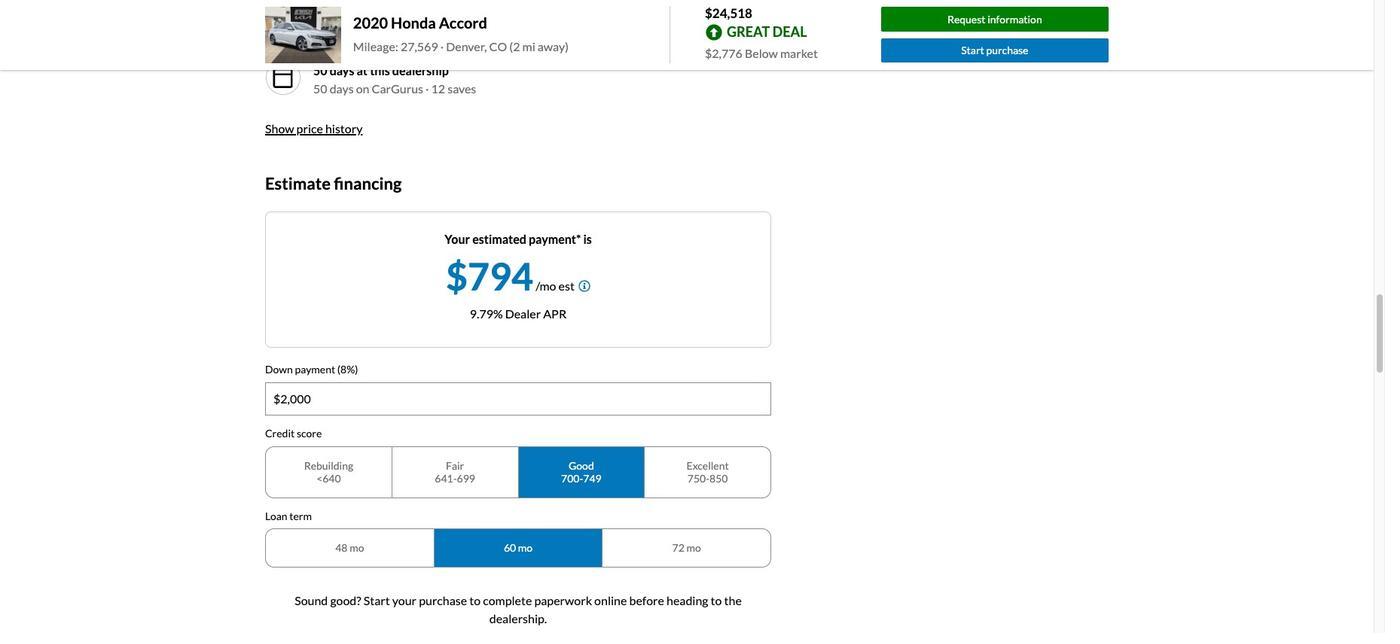Task type: locate. For each thing, give the bounding box(es) containing it.
days
[[330, 63, 354, 77], [330, 81, 354, 95]]

1 vertical spatial purchase
[[419, 593, 467, 608]]

0 horizontal spatial to
[[469, 593, 481, 608]]

at
[[357, 63, 368, 77]]

749
[[583, 472, 602, 485]]

$794 /mo est
[[446, 254, 575, 299]]

0 horizontal spatial mo
[[350, 542, 364, 555]]

purchase right your
[[419, 593, 467, 608]]

price decreased image
[[265, 1, 301, 37], [271, 7, 295, 31]]

fair
[[446, 459, 464, 472]]

1 horizontal spatial to
[[711, 593, 722, 608]]

down
[[372, 22, 401, 37]]

term
[[289, 510, 312, 522]]

50
[[313, 63, 327, 77], [313, 81, 327, 95]]

paperwork
[[534, 593, 592, 608]]

· down $3,336. on the top
[[440, 39, 444, 54]]

0 vertical spatial days
[[330, 63, 354, 77]]

·
[[440, 39, 444, 54], [426, 81, 429, 95]]

rebuilding <640
[[304, 459, 353, 485]]

1 vertical spatial days
[[330, 81, 354, 95]]

start down request
[[961, 44, 984, 57]]

2020 honda accord mileage: 27,569 · denver, co (2 mi away)
[[353, 14, 569, 54]]

mo right 60
[[518, 542, 533, 555]]

purchase down the information
[[986, 44, 1028, 57]]

<640
[[316, 472, 341, 485]]

1 to from the left
[[469, 593, 481, 608]]

0 vertical spatial purchase
[[986, 44, 1028, 57]]

1 vertical spatial 50
[[313, 81, 327, 95]]

went
[[343, 22, 370, 37]]

credit
[[265, 427, 295, 440]]

info circle image
[[578, 280, 590, 292]]

699
[[457, 472, 475, 485]]

50 days at this dealership image
[[265, 59, 301, 95], [271, 65, 295, 89]]

good 700-749
[[561, 459, 602, 485]]

loan term
[[265, 510, 312, 522]]

down
[[265, 363, 293, 376]]

price left decreased
[[313, 4, 341, 19]]

mi
[[522, 39, 535, 54]]

850
[[709, 472, 728, 485]]

1 vertical spatial ·
[[426, 81, 429, 95]]

history
[[325, 121, 363, 135]]

0 vertical spatial ·
[[440, 39, 444, 54]]

good
[[569, 459, 594, 472]]

2 mo from the left
[[518, 542, 533, 555]]

· left 12
[[426, 81, 429, 95]]

show
[[265, 121, 294, 135]]

to left complete
[[469, 593, 481, 608]]

1 vertical spatial price
[[313, 22, 341, 37]]

purchase
[[986, 44, 1028, 57], [419, 593, 467, 608]]

purchase inside sound good? start your purchase to complete paperwork online before heading to the dealership.
[[419, 593, 467, 608]]

0 vertical spatial start
[[961, 44, 984, 57]]

$3,336.
[[419, 22, 459, 37]]

start
[[961, 44, 984, 57], [364, 593, 390, 608]]

payment
[[295, 363, 335, 376]]

1 horizontal spatial start
[[961, 44, 984, 57]]

your
[[444, 232, 470, 246]]

· inside 2020 honda accord mileage: 27,569 · denver, co (2 mi away)
[[440, 39, 444, 54]]

1 vertical spatial start
[[364, 593, 390, 608]]

1 days from the top
[[330, 63, 354, 77]]

50 up show price history link
[[313, 81, 327, 95]]

online
[[594, 593, 627, 608]]

mo right "48"
[[350, 542, 364, 555]]

days left at
[[330, 63, 354, 77]]

0 horizontal spatial ·
[[426, 81, 429, 95]]

0 horizontal spatial start
[[364, 593, 390, 608]]

rebuilding
[[304, 459, 353, 472]]

0 horizontal spatial purchase
[[419, 593, 467, 608]]

3 mo from the left
[[686, 542, 701, 555]]

dealership
[[392, 63, 449, 77]]

0 vertical spatial 50
[[313, 63, 327, 77]]

1 mo from the left
[[350, 542, 364, 555]]

purchase inside button
[[986, 44, 1028, 57]]

2 horizontal spatial mo
[[686, 542, 701, 555]]

estimate
[[265, 173, 331, 193]]

48
[[335, 542, 348, 555]]

price
[[296, 121, 323, 135]]

1 horizontal spatial purchase
[[986, 44, 1028, 57]]

price decreased price went down by $3,336.
[[313, 4, 459, 37]]

2 50 from the top
[[313, 81, 327, 95]]

50 left at
[[313, 63, 327, 77]]

show price history
[[265, 121, 363, 135]]

to
[[469, 593, 481, 608], [711, 593, 722, 608]]

mo for 48 mo
[[350, 542, 364, 555]]

Down payment (8%) text field
[[266, 383, 770, 415]]

mo right 72
[[686, 542, 701, 555]]

loan
[[265, 510, 287, 522]]

start inside sound good? start your purchase to complete paperwork online before heading to the dealership.
[[364, 593, 390, 608]]

heading
[[667, 593, 708, 608]]

0 vertical spatial price
[[313, 4, 341, 19]]

show price history link
[[265, 121, 363, 135]]

mileage:
[[353, 39, 398, 54]]

request information
[[947, 13, 1042, 25]]

1 horizontal spatial ·
[[440, 39, 444, 54]]

12
[[431, 81, 445, 95]]

market
[[780, 46, 818, 60]]

641-
[[435, 472, 457, 485]]

price
[[313, 4, 341, 19], [313, 22, 341, 37]]

deal
[[773, 23, 807, 40]]

50 days at this dealership image down the 2020 honda accord image
[[271, 65, 295, 89]]

request information button
[[881, 7, 1109, 31]]

price left the went
[[313, 22, 341, 37]]

dealership.
[[489, 612, 547, 626]]

on
[[356, 81, 369, 95]]

750-
[[687, 472, 709, 485]]

1 horizontal spatial mo
[[518, 542, 533, 555]]

start left your
[[364, 593, 390, 608]]

apr
[[543, 307, 567, 321]]

to left the
[[711, 593, 722, 608]]

days left "on"
[[330, 81, 354, 95]]

$24,518
[[705, 5, 752, 21]]



Task type: vqa. For each thing, say whether or not it's contained in the screenshot.
DEAL
yes



Task type: describe. For each thing, give the bounding box(es) containing it.
1 50 from the top
[[313, 63, 327, 77]]

good?
[[330, 593, 361, 608]]

great
[[727, 23, 770, 40]]

48 mo
[[335, 542, 364, 555]]

is
[[583, 232, 592, 246]]

below
[[745, 46, 778, 60]]

27,569
[[401, 39, 438, 54]]

the
[[724, 593, 742, 608]]

honda
[[391, 14, 436, 32]]

72
[[672, 542, 684, 555]]

2 to from the left
[[711, 593, 722, 608]]

accord
[[439, 14, 487, 32]]

estimated
[[472, 232, 526, 246]]

2020
[[353, 14, 388, 32]]

dealer
[[505, 307, 541, 321]]

50 days at this dealership 50 days on cargurus · 12 saves
[[313, 63, 476, 95]]

1 price from the top
[[313, 4, 341, 19]]

$2,776
[[705, 46, 742, 60]]

start inside start purchase button
[[961, 44, 984, 57]]

away)
[[538, 39, 569, 54]]

start purchase button
[[881, 38, 1109, 63]]

score
[[297, 427, 322, 440]]

9.79%
[[470, 307, 503, 321]]

est
[[559, 279, 575, 293]]

60
[[504, 542, 516, 555]]

/mo
[[536, 279, 556, 293]]

72 mo
[[672, 542, 701, 555]]

before
[[629, 593, 664, 608]]

information
[[988, 13, 1042, 25]]

request
[[947, 13, 986, 25]]

fair 641-699
[[435, 459, 475, 485]]

down payment (8%)
[[265, 363, 358, 376]]

2 days from the top
[[330, 81, 354, 95]]

50 days at this dealership image up show
[[265, 59, 301, 95]]

excellent
[[687, 459, 729, 472]]

payment*
[[529, 232, 581, 246]]

financing
[[334, 173, 402, 193]]

estimate financing
[[265, 173, 402, 193]]

60 mo
[[504, 542, 533, 555]]

$2,776 below market
[[705, 46, 818, 60]]

by
[[404, 22, 416, 37]]

co
[[489, 39, 507, 54]]

$794
[[446, 254, 533, 299]]

mo for 60 mo
[[518, 542, 533, 555]]

saves
[[448, 81, 476, 95]]

(2
[[509, 39, 520, 54]]

· inside "50 days at this dealership 50 days on cargurus · 12 saves"
[[426, 81, 429, 95]]

sound good? start your purchase to complete paperwork online before heading to the dealership.
[[295, 593, 742, 626]]

mo for 72 mo
[[686, 542, 701, 555]]

sound
[[295, 593, 328, 608]]

excellent 750-850
[[687, 459, 729, 485]]

2 price from the top
[[313, 22, 341, 37]]

cargurus
[[372, 81, 423, 95]]

complete
[[483, 593, 532, 608]]

denver,
[[446, 39, 487, 54]]

9.79% dealer apr
[[470, 307, 567, 321]]

credit score
[[265, 427, 322, 440]]

(8%)
[[337, 363, 358, 376]]

great deal
[[727, 23, 807, 40]]

decreased
[[344, 4, 399, 19]]

your
[[392, 593, 417, 608]]

this
[[370, 63, 390, 77]]

start purchase
[[961, 44, 1028, 57]]

your estimated payment* is
[[444, 232, 592, 246]]

700-
[[561, 472, 583, 485]]

2020 honda accord image
[[265, 6, 341, 63]]



